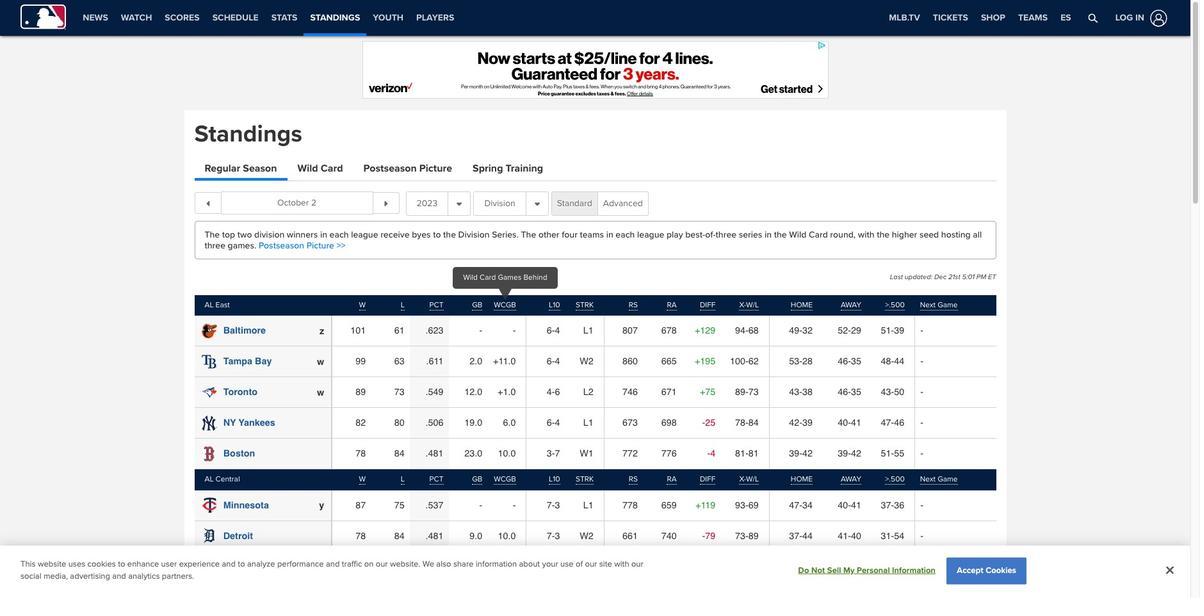 Task type: describe. For each thing, give the bounding box(es) containing it.
93-69
[[736, 500, 759, 510]]

arrow down image
[[535, 202, 540, 207]]

6-4 for 6.0
[[547, 418, 560, 428]]

advanced
[[604, 198, 643, 209]]

games.
[[228, 240, 257, 251]]

46- for 43-38
[[838, 387, 852, 397]]

away for 52-
[[841, 300, 862, 310]]

51- for 55
[[881, 449, 895, 459]]

6-4 for +11.0
[[547, 356, 560, 367]]

0 horizontal spatial 89
[[356, 387, 366, 397]]

3 for w2
[[555, 531, 560, 541]]

31-
[[881, 531, 895, 541]]

ny
[[223, 418, 236, 428]]

0 vertical spatial 39
[[895, 326, 905, 336]]

76
[[356, 562, 366, 572]]

my
[[844, 566, 855, 576]]

740
[[662, 531, 677, 541]]

84 for w1
[[395, 449, 405, 459]]

- up 2.0
[[480, 326, 483, 336]]

of
[[576, 559, 583, 570]]

- right 55
[[921, 449, 924, 459]]

47-46
[[881, 418, 905, 428]]

pct for .623
[[430, 300, 444, 310]]

standard
[[557, 198, 593, 209]]

- right "45"
[[921, 562, 924, 572]]

48-
[[881, 356, 895, 367]]

schedule link
[[206, 0, 265, 36]]

55
[[895, 449, 905, 459]]

2 the from the left
[[521, 229, 537, 240]]

0 vertical spatial card
[[321, 162, 343, 175]]

0 vertical spatial 84
[[749, 418, 759, 428]]

665
[[662, 356, 677, 367]]

toronto
[[223, 387, 258, 397]]

- up information
[[513, 500, 516, 510]]

49-32
[[790, 326, 813, 336]]

.469
[[426, 562, 444, 572]]

baltimore link
[[223, 326, 266, 336]]

x-w/l for 94-
[[740, 300, 759, 310]]

1 39-42 from the left
[[790, 449, 813, 459]]

minnesota link
[[223, 500, 269, 510]]

to inside the top two division winners in each league receive byes to the division series. the other four teams in each league play best-of-three series in the wild card round, with the higher seed hosting all three games.
[[433, 229, 441, 240]]

players
[[417, 12, 454, 23]]

higher
[[892, 229, 918, 240]]

minnesota
[[223, 500, 269, 510]]

29
[[852, 326, 862, 336]]

rs for 807
[[629, 300, 638, 310]]

2 in from the left
[[607, 229, 614, 240]]

80
[[395, 418, 405, 428]]

cookies
[[986, 566, 1017, 576]]

gb for .537
[[472, 475, 483, 485]]

51- for 39
[[881, 326, 895, 336]]

7-3 for l1
[[547, 500, 560, 510]]

tampa bay image
[[202, 354, 217, 370]]

postseason picture >>
[[259, 240, 346, 251]]

with inside the top two division winners in each league receive byes to the division series. the other four teams in each league play best-of-three series in the wild card round, with the higher seed hosting all three games.
[[858, 229, 875, 240]]

3 in from the left
[[765, 229, 772, 240]]

training
[[506, 162, 544, 175]]

51-55
[[881, 449, 905, 459]]

1 league from the left
[[351, 229, 378, 240]]

play
[[667, 229, 683, 240]]

1 horizontal spatial and
[[222, 559, 236, 570]]

73-89
[[736, 531, 759, 541]]

wild inside wild card link
[[298, 162, 318, 175]]

l10 for 4
[[549, 300, 560, 310]]

0 vertical spatial advertisement region
[[362, 41, 829, 99]]

78-
[[736, 418, 749, 428]]

4 for -
[[555, 326, 560, 336]]

50
[[895, 387, 905, 397]]

34
[[803, 500, 813, 510]]

35 for 48-44
[[852, 356, 862, 367]]

41- for 40
[[838, 531, 852, 541]]

1 each from the left
[[330, 229, 349, 240]]

75
[[395, 500, 405, 510]]

.537
[[426, 500, 444, 510]]

previous day image
[[203, 201, 213, 206]]

postseason picture >> link
[[259, 240, 346, 251]]

34-
[[838, 562, 852, 572]]

.481 for 9.0
[[426, 531, 444, 541]]

division
[[254, 229, 285, 240]]

game for 37-36
[[938, 475, 958, 485]]

- right 36
[[921, 500, 924, 510]]

- right the 46
[[921, 418, 924, 428]]

3 for l1
[[555, 500, 560, 510]]

diff for +119
[[700, 475, 716, 485]]

cleveland link
[[223, 562, 267, 572]]

pct for .537
[[430, 475, 444, 485]]

home for 34
[[791, 475, 813, 485]]

2 39-42 from the left
[[838, 449, 862, 459]]

2 the from the left
[[775, 229, 787, 240]]

tertiary navigation element
[[883, 0, 1078, 36]]

shop
[[982, 12, 1006, 23]]

41 for 37-36
[[852, 500, 862, 510]]

0 horizontal spatial to
[[118, 559, 125, 570]]

1 42- from the top
[[790, 418, 803, 428]]

78-84
[[736, 418, 759, 428]]

53-
[[790, 356, 803, 367]]

2 horizontal spatial and
[[326, 559, 340, 570]]

6-4 for -
[[547, 326, 560, 336]]

division inside the top two division winners in each league receive byes to the division series. the other four teams in each league play best-of-three series in the wild card round, with the higher seed hosting all three games.
[[459, 229, 490, 240]]

- right 54
[[921, 531, 924, 541]]

4 for 6.0
[[555, 418, 560, 428]]

2 secondary navigation element from the left
[[461, 0, 569, 36]]

84 for w2
[[395, 531, 405, 541]]

next game for 36
[[921, 475, 958, 485]]

bay
[[255, 356, 272, 367]]

rs for 778
[[629, 475, 638, 485]]

ny yankees image
[[202, 416, 217, 431]]

cleveland
[[223, 562, 267, 572]]

- down -25
[[708, 449, 711, 459]]

1 vertical spatial 39
[[803, 418, 813, 428]]

671
[[662, 387, 677, 397]]

0 horizontal spatial and
[[112, 572, 126, 582]]

do not sell my personal information button
[[799, 559, 936, 584]]

23.0
[[465, 449, 483, 459]]

baltimore image
[[202, 324, 217, 339]]

w2 for 3
[[580, 531, 594, 541]]

updated:
[[905, 273, 933, 281]]

43- for 38
[[790, 387, 803, 397]]

94-
[[736, 326, 749, 336]]

+75
[[700, 387, 716, 397]]

100-62
[[730, 356, 759, 367]]

log in
[[1116, 12, 1145, 23]]

78 for 9.0
[[356, 531, 366, 541]]

four
[[562, 229, 578, 240]]

661
[[623, 531, 638, 541]]

5:01
[[963, 273, 975, 281]]

81-
[[736, 449, 749, 459]]

1 horizontal spatial to
[[238, 559, 245, 570]]

postseason for postseason picture
[[364, 162, 417, 175]]

43-38
[[790, 387, 813, 397]]

46-35 for 48-
[[838, 356, 862, 367]]

next game for 39
[[921, 300, 958, 310]]

next for 36
[[921, 475, 936, 485]]

37-44
[[790, 531, 813, 541]]

1 our from the left
[[376, 559, 388, 570]]

86
[[395, 562, 405, 572]]

3-7
[[547, 449, 560, 459]]

- right 51-39
[[921, 326, 924, 336]]

62
[[749, 356, 759, 367]]

spring
[[473, 162, 503, 175]]

x- for 68
[[740, 300, 746, 310]]

picture for postseason picture >>
[[307, 240, 334, 251]]

next for 39
[[921, 300, 936, 310]]

.549
[[426, 387, 444, 397]]

youth link
[[367, 0, 410, 36]]

1 horizontal spatial three
[[716, 229, 737, 240]]

0 horizontal spatial three
[[205, 240, 226, 251]]

cleveland image
[[202, 560, 217, 575]]

yankees
[[239, 418, 275, 428]]

+119
[[696, 500, 716, 510]]

dec
[[935, 273, 947, 281]]

gb for .623
[[472, 300, 483, 310]]

tickets
[[933, 12, 969, 23]]

watch
[[121, 12, 152, 23]]

1 39- from the left
[[790, 449, 803, 459]]

w/l for 94-
[[746, 300, 759, 310]]

game for 51-39
[[938, 300, 958, 310]]

performance
[[277, 559, 324, 570]]

- down +75
[[703, 418, 706, 428]]

arrow down image
[[457, 202, 462, 207]]

l1 for 673
[[584, 418, 594, 428]]

- up 9.0
[[480, 500, 483, 510]]

- right 48-44
[[921, 356, 924, 367]]

x-w/l for 93-
[[740, 475, 759, 485]]

-4
[[708, 449, 716, 459]]

information
[[893, 566, 936, 576]]

35 for 43-50
[[852, 387, 862, 397]]

teams
[[580, 229, 604, 240]]

2 42-39 from the top
[[790, 562, 813, 572]]

40-41 for 47-
[[838, 418, 862, 428]]

site
[[600, 559, 612, 570]]

100-
[[730, 356, 749, 367]]

47- for 34
[[790, 500, 803, 510]]

boston image
[[202, 447, 217, 462]]

seed
[[920, 229, 939, 240]]

41- for 45
[[881, 562, 895, 572]]

4-6 for 3
[[547, 562, 560, 572]]

40- for 47-34
[[838, 500, 852, 510]]

media,
[[44, 572, 68, 582]]

1 42 from the left
[[803, 449, 813, 459]]

47- for 46
[[881, 418, 895, 428]]

52-29
[[838, 326, 862, 336]]

w1
[[580, 449, 594, 459]]

+1.0
[[498, 387, 516, 397]]

0 vertical spatial division
[[485, 198, 516, 209]]

.623
[[426, 326, 444, 336]]

>.500 for 51-
[[886, 300, 905, 310]]



Task type: vqa. For each thing, say whether or not it's contained in the screenshot.


Task type: locate. For each thing, give the bounding box(es) containing it.
2 horizontal spatial in
[[765, 229, 772, 240]]

1 home from the top
[[791, 300, 813, 310]]

10.0 for 9.0
[[498, 531, 516, 541]]

1 horizontal spatial wild
[[790, 229, 807, 240]]

1 w from the top
[[359, 300, 366, 310]]

0 horizontal spatial with
[[615, 559, 630, 570]]

1 w from the top
[[317, 357, 324, 367]]

0 horizontal spatial 41-
[[838, 531, 852, 541]]

0 vertical spatial >.500
[[886, 300, 905, 310]]

picture inside postseason picture link
[[420, 162, 452, 175]]

1 horizontal spatial our
[[585, 559, 597, 570]]

0 horizontal spatial wild
[[298, 162, 318, 175]]

toolbar
[[194, 192, 400, 214]]

3 our from the left
[[632, 559, 644, 570]]

1 next from the top
[[921, 300, 936, 310]]

40- for 42-39
[[838, 418, 852, 428]]

1 40-41 from the top
[[838, 418, 862, 428]]

the
[[443, 229, 456, 240], [775, 229, 787, 240], [877, 229, 890, 240]]

secondary navigation element containing news
[[76, 0, 461, 36]]

>.500
[[886, 300, 905, 310], [886, 475, 905, 485]]

2 home from the top
[[791, 475, 813, 485]]

picture up 2023
[[420, 162, 452, 175]]

3 down 7
[[555, 500, 560, 510]]

0 vertical spatial l2
[[584, 387, 594, 397]]

87
[[356, 500, 366, 510]]

1 vertical spatial standings
[[194, 120, 302, 149]]

1 vertical spatial 89
[[749, 531, 759, 541]]

1 horizontal spatial 44
[[895, 356, 905, 367]]

10.0 up information
[[498, 531, 516, 541]]

1 vertical spatial next
[[921, 475, 936, 485]]

standings right stats
[[310, 12, 360, 23]]

10.0 down the 6.0 at the bottom of the page
[[498, 449, 516, 459]]

7- for w2
[[547, 531, 555, 541]]

each right winners
[[330, 229, 349, 240]]

1 the from the left
[[443, 229, 456, 240]]

2 ra from the top
[[667, 475, 677, 485]]

pct up .537
[[430, 475, 444, 485]]

0 vertical spatial game
[[938, 300, 958, 310]]

and
[[222, 559, 236, 570], [326, 559, 340, 570], [112, 572, 126, 582]]

7- down 3-
[[547, 500, 555, 510]]

1 vertical spatial 12.0
[[498, 562, 516, 572]]

2 strk from the top
[[576, 475, 594, 485]]

picture
[[420, 162, 452, 175], [307, 240, 334, 251]]

41 for 47-46
[[852, 418, 862, 428]]

776
[[662, 449, 677, 459]]

43- down 48-
[[881, 387, 895, 397]]

1 vertical spatial >.500
[[886, 475, 905, 485]]

7-3 down 3-7 at the left bottom of page
[[547, 500, 560, 510]]

diff up +119
[[700, 475, 716, 485]]

2 6-4 from the top
[[547, 356, 560, 367]]

strk for 6-4
[[576, 300, 594, 310]]

89
[[356, 387, 366, 397], [749, 531, 759, 541]]

2 10.0 from the top
[[498, 531, 516, 541]]

social
[[21, 572, 41, 582]]

0 vertical spatial 7-
[[547, 500, 555, 510]]

our down 661 at the bottom
[[632, 559, 644, 570]]

1 in from the left
[[320, 229, 327, 240]]

1 6- from the top
[[547, 326, 555, 336]]

61
[[395, 326, 405, 336]]

44 down 34
[[803, 531, 813, 541]]

l1 for 807
[[584, 326, 594, 336]]

best-
[[686, 229, 706, 240]]

1 vertical spatial strk
[[576, 475, 594, 485]]

0 vertical spatial 7-3
[[547, 500, 560, 510]]

0 vertical spatial 6-
[[547, 326, 555, 336]]

0 vertical spatial 35
[[852, 356, 862, 367]]

league right >>
[[351, 229, 378, 240]]

l2 for 746
[[584, 387, 594, 397]]

2 42- from the top
[[790, 562, 803, 572]]

last
[[891, 273, 903, 281]]

secondary navigation element
[[76, 0, 461, 36], [461, 0, 569, 36]]

1 rs from the top
[[629, 300, 638, 310]]

1 vertical spatial 47-
[[790, 500, 803, 510]]

2 7- from the top
[[547, 531, 555, 541]]

1 vertical spatial diff
[[700, 475, 716, 485]]

2 w/l from the top
[[746, 475, 759, 485]]

wild right season
[[298, 162, 318, 175]]

l1
[[584, 326, 594, 336], [584, 418, 594, 428], [584, 500, 594, 510]]

6 for 6-
[[555, 387, 560, 397]]

0 vertical spatial 10.0
[[498, 449, 516, 459]]

.481
[[426, 449, 444, 459], [426, 531, 444, 541]]

4
[[555, 326, 560, 336], [555, 356, 560, 367], [555, 418, 560, 428], [711, 449, 716, 459]]

None text field
[[227, 198, 367, 209]]

4- right +1.0
[[547, 387, 555, 397]]

0 vertical spatial away
[[841, 300, 862, 310]]

top navigation menu bar
[[0, 0, 1191, 36]]

l up 75
[[401, 475, 405, 485]]

2 vertical spatial l1
[[584, 500, 594, 510]]

scores
[[165, 12, 200, 23]]

7-3 for w2
[[547, 531, 560, 541]]

659
[[662, 500, 677, 510]]

2 78 from the top
[[356, 531, 366, 541]]

l10
[[549, 300, 560, 310], [549, 475, 560, 485]]

2 40- from the top
[[838, 500, 852, 510]]

3 6-4 from the top
[[547, 418, 560, 428]]

pm
[[977, 273, 987, 281]]

1 game from the top
[[938, 300, 958, 310]]

2 51- from the top
[[881, 449, 895, 459]]

shop link
[[975, 0, 1012, 36]]

strk for 7-3
[[576, 475, 594, 485]]

21st
[[949, 273, 961, 281]]

l1 left 807
[[584, 326, 594, 336]]

0 vertical spatial next game
[[921, 300, 958, 310]]

1 vertical spatial l1
[[584, 418, 594, 428]]

2 w from the top
[[359, 475, 366, 485]]

42- down 43-38
[[790, 418, 803, 428]]

0 horizontal spatial in
[[320, 229, 327, 240]]

1 4-6 from the top
[[547, 387, 560, 397]]

0 vertical spatial postseason
[[364, 162, 417, 175]]

central
[[216, 475, 240, 485], [216, 475, 240, 485]]

x- up 94-
[[740, 300, 746, 310]]

diff
[[700, 300, 716, 310], [700, 475, 716, 485]]

0 horizontal spatial picture
[[307, 240, 334, 251]]

.481 up we at left
[[426, 531, 444, 541]]

all
[[973, 229, 982, 240]]

ra for 659
[[667, 475, 677, 485]]

0 vertical spatial 41-
[[838, 531, 852, 541]]

l1 for 778
[[584, 500, 594, 510]]

2 39- from the left
[[838, 449, 852, 459]]

1 wcgb from the top
[[494, 300, 516, 310]]

1 away from the top
[[841, 300, 862, 310]]

w2 up the of at the left bottom of the page
[[580, 531, 594, 541]]

w/l
[[746, 300, 759, 310], [746, 475, 759, 485]]

1 horizontal spatial picture
[[420, 162, 452, 175]]

w2 for 4
[[580, 356, 594, 367]]

2 6 from the top
[[555, 562, 560, 572]]

next
[[921, 300, 936, 310], [921, 475, 936, 485]]

35 left the 43-50
[[852, 387, 862, 397]]

w for 87
[[359, 475, 366, 485]]

42
[[803, 449, 813, 459], [852, 449, 862, 459]]

1 gb from the top
[[472, 300, 483, 310]]

each down advanced button
[[616, 229, 635, 240]]

7- for l1
[[547, 500, 555, 510]]

39-42 left 51-55
[[838, 449, 862, 459]]

44 for 48-
[[895, 356, 905, 367]]

our right on
[[376, 559, 388, 570]]

and left traffic
[[326, 559, 340, 570]]

51- up 48-
[[881, 326, 895, 336]]

42-39 down 37-44
[[790, 562, 813, 572]]

39-42
[[790, 449, 813, 459], [838, 449, 862, 459]]

l for 75
[[401, 475, 405, 485]]

12.0 left the about
[[498, 562, 516, 572]]

2 away from the top
[[841, 475, 862, 485]]

0 vertical spatial 6
[[555, 387, 560, 397]]

major league baseball image
[[21, 4, 66, 30]]

4-
[[547, 387, 555, 397], [547, 562, 555, 572]]

37-
[[881, 500, 895, 510], [790, 531, 803, 541]]

39-42 right 81
[[790, 449, 813, 459]]

2 next game from the top
[[921, 475, 958, 485]]

w for 99
[[317, 357, 324, 367]]

1 diff from the top
[[700, 300, 716, 310]]

2 x- from the top
[[740, 475, 746, 485]]

three left 'games.'
[[205, 240, 226, 251]]

postseason for postseason picture >>
[[259, 240, 304, 251]]

game
[[938, 300, 958, 310], [938, 475, 958, 485]]

0 vertical spatial with
[[858, 229, 875, 240]]

the left higher
[[877, 229, 890, 240]]

0 vertical spatial diff
[[700, 300, 716, 310]]

1 vertical spatial x-w/l
[[740, 475, 759, 485]]

ny yankees
[[223, 418, 275, 428]]

the
[[205, 229, 220, 240], [521, 229, 537, 240]]

.481 for 23.0
[[426, 449, 444, 459]]

1 43- from the left
[[790, 387, 803, 397]]

in right series
[[765, 229, 772, 240]]

39 down the 38
[[803, 418, 813, 428]]

>.500 up 51-39
[[886, 300, 905, 310]]

with inside this website uses cookies to enhance user experience and to analyze performance and traffic on our website. we also share information about your use of our site with our social media, advertising and analytics partners.
[[615, 559, 630, 570]]

w for 101
[[359, 300, 366, 310]]

40- left "47-46" at right bottom
[[838, 418, 852, 428]]

0 vertical spatial next
[[921, 300, 936, 310]]

44 up 50
[[895, 356, 905, 367]]

es
[[1061, 12, 1072, 23]]

in right teams
[[607, 229, 614, 240]]

rs up 778
[[629, 475, 638, 485]]

1 horizontal spatial postseason
[[364, 162, 417, 175]]

1 horizontal spatial 39-42
[[838, 449, 862, 459]]

1 w2 from the top
[[580, 356, 594, 367]]

31-54
[[881, 531, 905, 541]]

0 vertical spatial w
[[359, 300, 366, 310]]

sell
[[828, 566, 842, 576]]

7-3
[[547, 500, 560, 510], [547, 531, 560, 541]]

11.0
[[465, 562, 483, 572]]

mlb.tv link
[[883, 0, 927, 36]]

4- for 3
[[547, 562, 555, 572]]

1 51- from the top
[[881, 326, 895, 336]]

46-
[[838, 356, 852, 367], [838, 387, 852, 397]]

teams
[[1019, 12, 1048, 23]]

l10 for 3
[[549, 475, 560, 485]]

0 horizontal spatial 42
[[803, 449, 813, 459]]

the right series
[[775, 229, 787, 240]]

1 35 from the top
[[852, 356, 862, 367]]

6- for 6.0
[[547, 418, 555, 428]]

2 41 from the top
[[852, 500, 862, 510]]

1 4- from the top
[[547, 387, 555, 397]]

1 vertical spatial 10.0
[[498, 531, 516, 541]]

next day image
[[381, 201, 391, 206]]

4-6 right +1.0
[[547, 387, 560, 397]]

2 our from the left
[[585, 559, 597, 570]]

1 3 from the top
[[555, 500, 560, 510]]

39
[[895, 326, 905, 336], [803, 418, 813, 428], [803, 562, 813, 572]]

3 the from the left
[[877, 229, 890, 240]]

detroit image
[[202, 529, 217, 544]]

three left series
[[716, 229, 737, 240]]

1 l1 from the top
[[584, 326, 594, 336]]

9.0
[[470, 531, 483, 541]]

0 horizontal spatial 43-
[[790, 387, 803, 397]]

w up 87
[[359, 475, 366, 485]]

2 l from the top
[[401, 475, 405, 485]]

6 for 7-
[[555, 562, 560, 572]]

84 down 80
[[395, 449, 405, 459]]

x- up '93-' at the bottom right of page
[[740, 475, 746, 485]]

1 horizontal spatial in
[[607, 229, 614, 240]]

l2 right the of at the left bottom of the page
[[584, 562, 594, 572]]

l2 for 662
[[584, 562, 594, 572]]

44 for 37-
[[803, 531, 813, 541]]

1 .481 from the top
[[426, 449, 444, 459]]

1 41 from the top
[[852, 418, 862, 428]]

1 vertical spatial 78
[[356, 531, 366, 541]]

2 42 from the left
[[852, 449, 862, 459]]

39 left sell
[[803, 562, 813, 572]]

teams link
[[1012, 0, 1055, 36]]

0 vertical spatial 3
[[555, 500, 560, 510]]

41 up 40
[[852, 500, 862, 510]]

rs
[[629, 300, 638, 310], [629, 475, 638, 485]]

0 horizontal spatial 39-
[[790, 449, 803, 459]]

0 vertical spatial x-w/l
[[740, 300, 759, 310]]

1 vertical spatial 42-39
[[790, 562, 813, 572]]

l for 61
[[401, 300, 405, 310]]

0 horizontal spatial 73
[[395, 387, 405, 397]]

2 game from the top
[[938, 475, 958, 485]]

standings inside standings link
[[310, 12, 360, 23]]

0 vertical spatial 41
[[852, 418, 862, 428]]

of-
[[706, 229, 716, 240]]

46-35 right the 38
[[838, 387, 862, 397]]

41 left "47-46" at right bottom
[[852, 418, 862, 428]]

2 l10 from the top
[[549, 475, 560, 485]]

46- for 53-28
[[838, 356, 852, 367]]

- down +119
[[703, 531, 706, 541]]

2 w2 from the top
[[580, 531, 594, 541]]

picture left >>
[[307, 240, 334, 251]]

0 vertical spatial w2
[[580, 356, 594, 367]]

6- for +11.0
[[547, 356, 555, 367]]

toronto image
[[202, 385, 217, 400]]

6- for -
[[547, 326, 555, 336]]

2 43- from the left
[[881, 387, 895, 397]]

4-6 left use
[[547, 562, 560, 572]]

4-6 for 4
[[547, 387, 560, 397]]

z
[[320, 326, 324, 336]]

1 vertical spatial picture
[[307, 240, 334, 251]]

.611
[[426, 356, 444, 367]]

and down cookies
[[112, 572, 126, 582]]

4 for +11.0
[[555, 356, 560, 367]]

89 down 69
[[749, 531, 759, 541]]

0 horizontal spatial 12.0
[[465, 387, 483, 397]]

1 vertical spatial card
[[809, 229, 828, 240]]

0 vertical spatial 42-
[[790, 418, 803, 428]]

2 next from the top
[[921, 475, 936, 485]]

1 l10 from the top
[[549, 300, 560, 310]]

standings up regular season
[[194, 120, 302, 149]]

0 vertical spatial 78
[[356, 449, 366, 459]]

6 right +1.0
[[555, 387, 560, 397]]

7-3 up the "your"
[[547, 531, 560, 541]]

also
[[437, 559, 451, 570]]

47
[[852, 562, 862, 572]]

log in button
[[1101, 7, 1171, 29]]

2023
[[417, 198, 438, 209]]

778
[[623, 500, 638, 510]]

2 l1 from the top
[[584, 418, 594, 428]]

12.0 up 19.0
[[465, 387, 483, 397]]

2 l2 from the top
[[584, 562, 594, 572]]

w/l up 69
[[746, 475, 759, 485]]

32
[[803, 326, 813, 336]]

standard button
[[552, 192, 598, 216]]

1 vertical spatial 6-4
[[547, 356, 560, 367]]

the left top
[[205, 229, 220, 240]]

wcgb for 6-
[[494, 300, 516, 310]]

division up series.
[[485, 198, 516, 209]]

46-35 for 43-
[[838, 387, 862, 397]]

picture for postseason picture
[[420, 162, 452, 175]]

wild inside the top two division winners in each league receive byes to the division series. the other four teams in each league play best-of-three series in the wild card round, with the higher seed hosting all three games.
[[790, 229, 807, 240]]

the right byes
[[443, 229, 456, 240]]

mlb.tv
[[890, 12, 921, 23]]

in
[[320, 229, 327, 240], [607, 229, 614, 240], [765, 229, 772, 240]]

the top two division winners in each league receive byes to the division series. the other four teams in each league play best-of-three series in the wild card round, with the higher seed hosting all three games.
[[205, 229, 982, 251]]

- up +11.0
[[513, 326, 516, 336]]

73 down '62'
[[749, 387, 759, 397]]

2 vertical spatial 39
[[803, 562, 813, 572]]

0 horizontal spatial each
[[330, 229, 349, 240]]

wild left round,
[[790, 229, 807, 240]]

39- right 81
[[790, 449, 803, 459]]

2 league from the left
[[638, 229, 665, 240]]

l1 up 'w1'
[[584, 418, 594, 428]]

1 horizontal spatial 47-
[[881, 418, 895, 428]]

40-41 up 41-40 in the right of the page
[[838, 500, 862, 510]]

>.500 for 37-
[[886, 475, 905, 485]]

2 4-6 from the top
[[547, 562, 560, 572]]

2 7-3 from the top
[[547, 531, 560, 541]]

3-
[[547, 449, 555, 459]]

privacy alert dialog
[[0, 546, 1191, 598]]

0 vertical spatial w
[[317, 357, 324, 367]]

89-
[[736, 387, 749, 397]]

ra for 678
[[667, 300, 677, 310]]

analytics
[[128, 572, 160, 582]]

2 40-41 from the top
[[838, 500, 862, 510]]

1 7-3 from the top
[[547, 500, 560, 510]]

2 w from the top
[[317, 388, 324, 398]]

1 horizontal spatial the
[[521, 229, 537, 240]]

37- for 44
[[790, 531, 803, 541]]

46- down 52-
[[838, 356, 852, 367]]

1 vertical spatial pct
[[430, 475, 444, 485]]

gb
[[472, 300, 483, 310], [472, 475, 483, 485]]

arrow left icon button
[[194, 192, 221, 214]]

0 vertical spatial picture
[[420, 162, 452, 175]]

1 vertical spatial wcgb
[[494, 475, 516, 485]]

1 horizontal spatial each
[[616, 229, 635, 240]]

al
[[205, 300, 214, 310], [205, 300, 214, 310], [205, 475, 214, 485], [205, 475, 214, 485]]

772
[[623, 449, 638, 459]]

0 horizontal spatial standings
[[194, 120, 302, 149]]

al central
[[205, 475, 240, 485], [205, 475, 240, 485]]

78 for 23.0
[[356, 449, 366, 459]]

wcgb for 7-
[[494, 475, 516, 485]]

73 down 63
[[395, 387, 405, 397]]

1 vertical spatial 51-
[[881, 449, 895, 459]]

w/l for 93-
[[746, 475, 759, 485]]

2 vertical spatial 6-4
[[547, 418, 560, 428]]

0 vertical spatial 40-41
[[838, 418, 862, 428]]

2 horizontal spatial our
[[632, 559, 644, 570]]

0 vertical spatial 89
[[356, 387, 366, 397]]

0 vertical spatial 44
[[895, 356, 905, 367]]

home up 49-32
[[791, 300, 813, 310]]

46
[[895, 418, 905, 428]]

40-41 for 37-
[[838, 500, 862, 510]]

0 vertical spatial 42-39
[[790, 418, 813, 428]]

1 vertical spatial 3
[[555, 531, 560, 541]]

10.0 for 23.0
[[498, 449, 516, 459]]

1 vertical spatial next game
[[921, 475, 958, 485]]

37- for 36
[[881, 500, 895, 510]]

860
[[623, 356, 638, 367]]

89-73
[[736, 387, 759, 397]]

l1 left 778
[[584, 500, 594, 510]]

1 42-39 from the top
[[790, 418, 813, 428]]

37- up '31-'
[[881, 500, 895, 510]]

2 x-w/l from the top
[[740, 475, 759, 485]]

1 strk from the top
[[576, 300, 594, 310]]

to right byes
[[433, 229, 441, 240]]

1 l from the top
[[401, 300, 405, 310]]

our right the of at the left bottom of the page
[[585, 559, 597, 570]]

uses
[[68, 559, 85, 570]]

w for 89
[[317, 388, 324, 398]]

52-
[[838, 326, 852, 336]]

1 vertical spatial .481
[[426, 531, 444, 541]]

with right round,
[[858, 229, 875, 240]]

1 horizontal spatial 12.0
[[498, 562, 516, 572]]

0 vertical spatial gb
[[472, 300, 483, 310]]

2 diff from the top
[[700, 475, 716, 485]]

35 down 29
[[852, 356, 862, 367]]

card inside the top two division winners in each league receive byes to the division series. the other four teams in each league play best-of-three series in the wild card round, with the higher seed hosting all three games.
[[809, 229, 828, 240]]

2.0
[[470, 356, 483, 367]]

detroit
[[223, 531, 253, 541]]

1 7- from the top
[[547, 500, 555, 510]]

1 ra from the top
[[667, 300, 677, 310]]

wild card link
[[298, 162, 343, 178]]

wcgb up +11.0
[[494, 300, 516, 310]]

schedule
[[212, 12, 259, 23]]

1 x-w/l from the top
[[740, 300, 759, 310]]

1 the from the left
[[205, 229, 220, 240]]

0 horizontal spatial 39-42
[[790, 449, 813, 459]]

3 6- from the top
[[547, 418, 555, 428]]

in left >>
[[320, 229, 327, 240]]

advertisement region
[[362, 41, 829, 99], [804, 120, 997, 153]]

1 vertical spatial 40-41
[[838, 500, 862, 510]]

0 vertical spatial 46-
[[838, 356, 852, 367]]

ra up 678
[[667, 300, 677, 310]]

1 >.500 from the top
[[886, 300, 905, 310]]

- right 50
[[921, 387, 924, 397]]

1 horizontal spatial 37-
[[881, 500, 895, 510]]

x- for 69
[[740, 475, 746, 485]]

l up 61
[[401, 300, 405, 310]]

y
[[319, 501, 324, 511]]

1 vertical spatial l10
[[549, 475, 560, 485]]

.506
[[426, 418, 444, 428]]

46- right the 38
[[838, 387, 852, 397]]

1 horizontal spatial 89
[[749, 531, 759, 541]]

10.0
[[498, 449, 516, 459], [498, 531, 516, 541]]

4- for 4
[[547, 387, 555, 397]]

2 rs from the top
[[629, 475, 638, 485]]

42 left 51-55
[[852, 449, 862, 459]]

2 .481 from the top
[[426, 531, 444, 541]]

2 each from the left
[[616, 229, 635, 240]]

46-35 down 52-29
[[838, 356, 862, 367]]

minnesota image
[[202, 498, 217, 514]]

0 horizontal spatial 37-
[[790, 531, 803, 541]]

pct
[[430, 300, 444, 310], [430, 475, 444, 485]]

1 vertical spatial x-
[[740, 475, 746, 485]]

league left play
[[638, 229, 665, 240]]

1 46- from the top
[[838, 356, 852, 367]]

2 wcgb from the top
[[494, 475, 516, 485]]

1 l2 from the top
[[584, 387, 594, 397]]

1 6 from the top
[[555, 387, 560, 397]]

1 73 from the left
[[395, 387, 405, 397]]

0 vertical spatial 46-35
[[838, 356, 862, 367]]

0 vertical spatial rs
[[629, 300, 638, 310]]

user
[[161, 559, 177, 570]]

w/l up "68"
[[746, 300, 759, 310]]

0 vertical spatial l
[[401, 300, 405, 310]]

x-w/l up 94-68
[[740, 300, 759, 310]]

78 up on
[[356, 531, 366, 541]]

43- for 50
[[881, 387, 895, 397]]

1 vertical spatial 6
[[555, 562, 560, 572]]

0 horizontal spatial 44
[[803, 531, 813, 541]]

regular
[[205, 162, 240, 175]]

2 35 from the top
[[852, 387, 862, 397]]

your
[[542, 559, 559, 570]]

39 up 48-44
[[895, 326, 905, 336]]

postseason up the arrow right icon button at the top of page
[[364, 162, 417, 175]]

1 40- from the top
[[838, 418, 852, 428]]

3 l1 from the top
[[584, 500, 594, 510]]

diff for +129
[[700, 300, 716, 310]]

1 pct from the top
[[430, 300, 444, 310]]

0 vertical spatial pct
[[430, 300, 444, 310]]

away for 40-
[[841, 475, 862, 485]]

gb down the 23.0
[[472, 475, 483, 485]]

traffic
[[342, 559, 362, 570]]

wild
[[298, 162, 318, 175], [790, 229, 807, 240]]

l2 left "746"
[[584, 387, 594, 397]]

2 46-35 from the top
[[838, 387, 862, 397]]

1 horizontal spatial 41-
[[881, 562, 895, 572]]

7
[[555, 449, 560, 459]]

2 73 from the left
[[749, 387, 759, 397]]

40- up 41-40 in the right of the page
[[838, 500, 852, 510]]

accept cookies
[[958, 566, 1017, 576]]

partners.
[[162, 572, 194, 582]]

home for 32
[[791, 300, 813, 310]]

1 vertical spatial advertisement region
[[804, 120, 997, 153]]

1 78 from the top
[[356, 449, 366, 459]]

to right cookies
[[118, 559, 125, 570]]

2 6- from the top
[[547, 356, 555, 367]]

winners
[[287, 229, 318, 240]]



